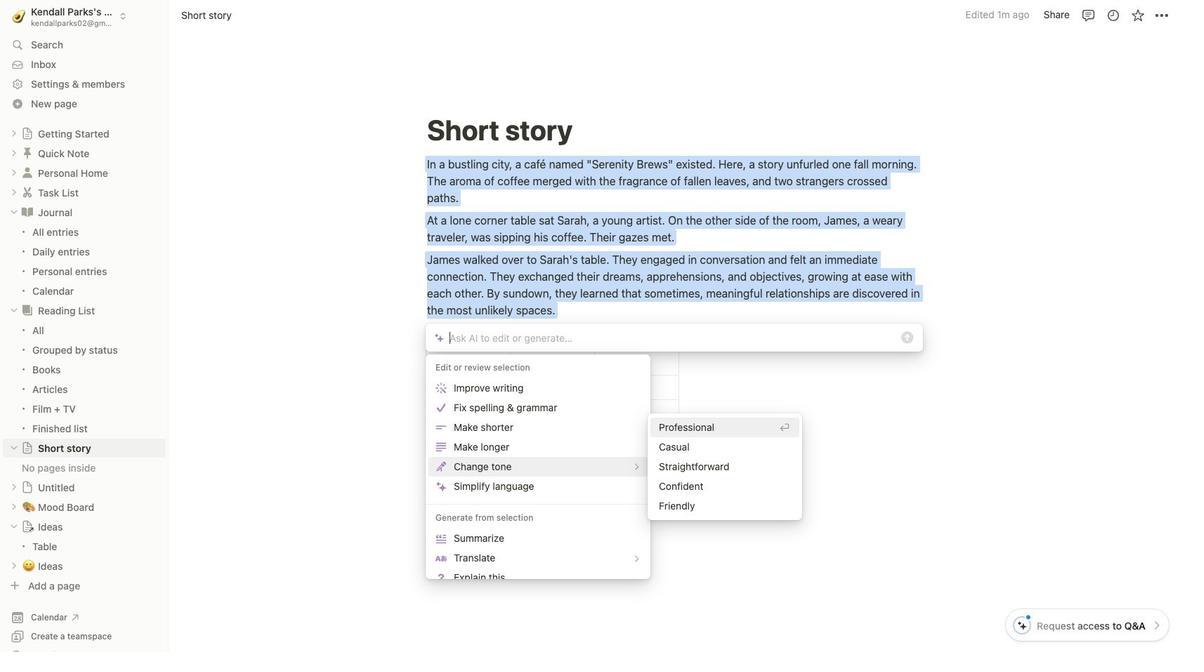 Task type: vqa. For each thing, say whether or not it's contained in the screenshot.
topmost 😀 'image'
no



Task type: locate. For each thing, give the bounding box(es) containing it.
open image
[[10, 484, 18, 492], [10, 562, 18, 571]]

change page icon image for 1st close icon from the bottom of the page
[[21, 442, 34, 455]]

1 vertical spatial open image
[[10, 562, 18, 571]]

open image
[[10, 129, 18, 138], [10, 149, 18, 158], [10, 169, 18, 177], [10, 188, 18, 197], [10, 503, 18, 512]]

menu
[[426, 355, 651, 653]]

group for first close icon
[[0, 321, 169, 438]]

0 vertical spatial close image
[[10, 306, 18, 315]]

0 vertical spatial group
[[0, 223, 169, 301]]

group
[[0, 223, 169, 301], [0, 321, 169, 438]]

comments image
[[1081, 8, 1096, 22]]

change page icon image
[[21, 127, 34, 140], [20, 146, 34, 160], [20, 166, 34, 180], [20, 186, 34, 200], [20, 205, 34, 219], [20, 304, 34, 318], [21, 442, 34, 455], [21, 481, 34, 494], [21, 521, 34, 533]]

🎨 image
[[22, 499, 35, 515]]

close image
[[10, 208, 18, 217], [10, 523, 18, 531]]

1 vertical spatial close image
[[10, 523, 18, 531]]

1 vertical spatial group
[[0, 321, 169, 438]]

1 close image from the top
[[10, 306, 18, 315]]

2 group from the top
[[0, 321, 169, 438]]

2 open image from the top
[[10, 149, 18, 158]]

change page icon image for fourth open image
[[20, 186, 34, 200]]

5 open image from the top
[[10, 503, 18, 512]]

🥑 image
[[12, 7, 25, 25]]

1 open image from the top
[[10, 484, 18, 492]]

1 vertical spatial close image
[[10, 444, 18, 453]]

close image
[[10, 306, 18, 315], [10, 444, 18, 453]]

1 group from the top
[[0, 223, 169, 301]]

change page icon image for 2nd close image from the bottom
[[20, 205, 34, 219]]

2 close image from the top
[[10, 444, 18, 453]]

1 close image from the top
[[10, 208, 18, 217]]

0 vertical spatial open image
[[10, 484, 18, 492]]

0 vertical spatial close image
[[10, 208, 18, 217]]

dialog
[[0, 414, 802, 521]]

1 open image from the top
[[10, 129, 18, 138]]



Task type: describe. For each thing, give the bounding box(es) containing it.
change page icon image for first close icon
[[20, 304, 34, 318]]

favorite image
[[1131, 8, 1145, 22]]

send to ai image
[[901, 331, 915, 345]]

4 open image from the top
[[10, 188, 18, 197]]

change page icon image for second open image from the top
[[20, 146, 34, 160]]

3 open image from the top
[[10, 169, 18, 177]]

change page icon image for 3rd open image from the top of the page
[[20, 166, 34, 180]]

group for 2nd close image from the bottom
[[0, 223, 169, 301]]

updates image
[[1106, 8, 1120, 22]]

2 close image from the top
[[10, 523, 18, 531]]

😀 image
[[22, 558, 35, 574]]

2 open image from the top
[[10, 562, 18, 571]]

Ask AI to edit or generate… text field
[[450, 331, 895, 345]]

change page icon image for 1st open image from the top of the page
[[21, 127, 34, 140]]



